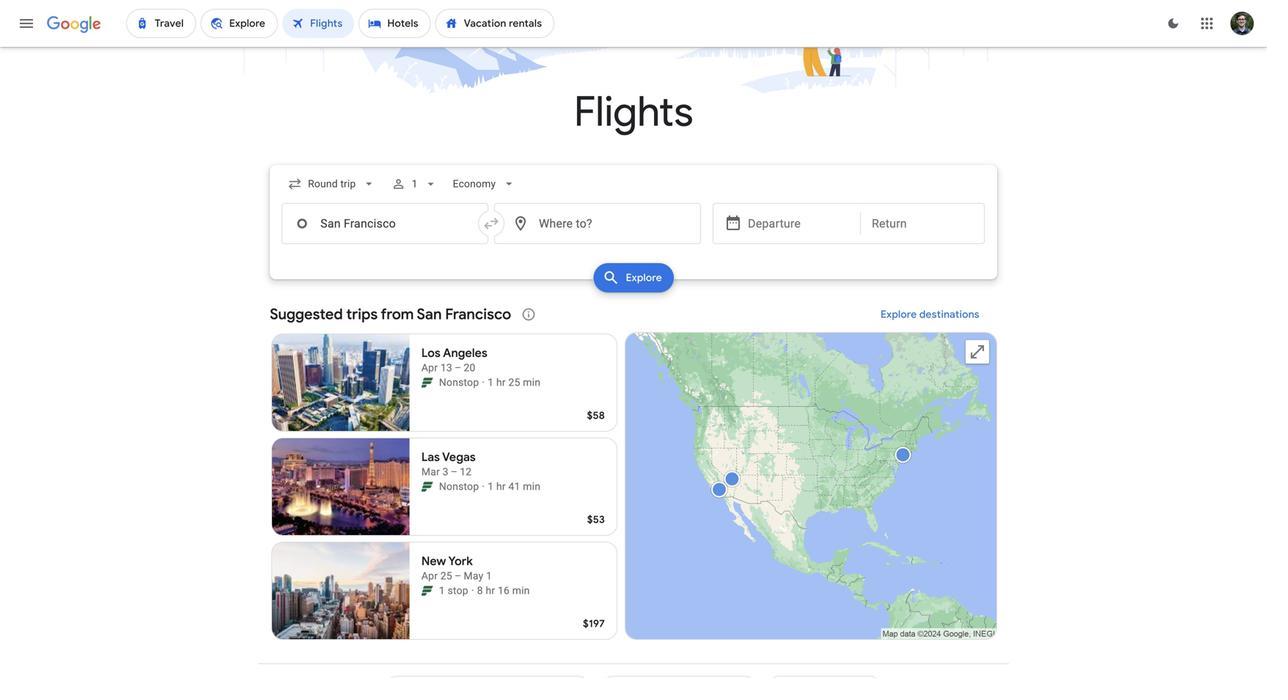Task type: describe. For each thing, give the bounding box(es) containing it.
nonstop for vegas
[[439, 481, 479, 493]]

$53
[[587, 514, 605, 527]]

explore for explore
[[626, 271, 662, 285]]

vegas
[[442, 450, 476, 465]]

apr for los
[[422, 362, 438, 374]]

trips
[[346, 305, 378, 324]]

explore button
[[594, 263, 674, 293]]

Return text field
[[872, 204, 974, 244]]

san
[[417, 305, 442, 324]]

16
[[498, 585, 510, 597]]

suggested
[[270, 305, 343, 324]]

explore destinations
[[881, 308, 980, 321]]

explore for explore destinations
[[881, 308, 917, 321]]

francisco
[[445, 305, 511, 324]]

1 for 1 hr 25 min
[[488, 377, 494, 389]]

suggested trips from san francisco
[[270, 305, 511, 324]]

nonstop for angeles
[[439, 377, 479, 389]]

1 stop
[[439, 585, 469, 597]]

min for angeles
[[523, 377, 541, 389]]

 image for las vegas
[[482, 480, 485, 494]]

Flight search field
[[258, 165, 1009, 297]]

41
[[509, 481, 521, 493]]

mar
[[422, 466, 440, 478]]

change appearance image
[[1156, 6, 1191, 41]]

explore destinations button
[[864, 297, 998, 332]]

1 for 1
[[412, 178, 418, 190]]

destinations
[[920, 308, 980, 321]]

hr for new york
[[486, 585, 495, 597]]

25
[[509, 377, 521, 389]]

hr for las vegas
[[497, 481, 506, 493]]

apr for new
[[422, 570, 438, 582]]

25 – may
[[441, 570, 484, 582]]

flights
[[574, 86, 694, 138]]



Task type: vqa. For each thing, say whether or not it's contained in the screenshot.
the middle '$196'
no



Task type: locate. For each thing, give the bounding box(es) containing it.
angeles
[[443, 346, 488, 361]]

$58
[[587, 409, 605, 423]]

nonstop
[[439, 377, 479, 389], [439, 481, 479, 493]]

hr left 41
[[497, 481, 506, 493]]

1 hr 25 min
[[488, 377, 541, 389]]

0 vertical spatial apr
[[422, 362, 438, 374]]

2 nonstop from the top
[[439, 481, 479, 493]]

new
[[422, 554, 446, 569]]

frontier image left 1 stop
[[422, 585, 433, 597]]

 image left "1 hr 41 min"
[[482, 480, 485, 494]]

min for vegas
[[523, 481, 541, 493]]

 image for los angeles
[[482, 376, 485, 390]]

Departure text field
[[748, 204, 850, 244]]

13 – 20
[[441, 362, 476, 374]]

3 – 12
[[443, 466, 472, 478]]

hr left 25
[[497, 377, 506, 389]]

Where from? text field
[[282, 203, 489, 244]]

1 button
[[385, 167, 444, 202]]

min
[[523, 377, 541, 389], [523, 481, 541, 493], [513, 585, 530, 597]]

$197
[[583, 618, 605, 631]]

2 apr from the top
[[422, 570, 438, 582]]

hr for los angeles
[[497, 377, 506, 389]]

explore down the where to? text box
[[626, 271, 662, 285]]

1 vertical spatial explore
[[881, 308, 917, 321]]

1 left 25
[[488, 377, 494, 389]]

hr right 8
[[486, 585, 495, 597]]

Where to?  text field
[[494, 203, 701, 244]]

1
[[412, 178, 418, 190], [488, 377, 494, 389], [488, 481, 494, 493], [486, 570, 492, 582], [439, 585, 445, 597]]

apr down new in the left of the page
[[422, 570, 438, 582]]

1 up where from? text field
[[412, 178, 418, 190]]

min right 16
[[513, 585, 530, 597]]

2 frontier image from the top
[[422, 585, 433, 597]]

1 apr from the top
[[422, 362, 438, 374]]

1 vertical spatial min
[[523, 481, 541, 493]]

 image left 1 hr 25 min
[[482, 376, 485, 390]]

las
[[422, 450, 440, 465]]

nonstop down 3 – 12
[[439, 481, 479, 493]]

new york apr 25 – may 1
[[422, 554, 492, 582]]

1 nonstop from the top
[[439, 377, 479, 389]]

main menu image
[[18, 15, 35, 32]]

0 vertical spatial  image
[[482, 376, 485, 390]]

apr down los on the bottom of page
[[422, 362, 438, 374]]

2 vertical spatial hr
[[486, 585, 495, 597]]

frontier image
[[422, 481, 433, 493], [422, 585, 433, 597]]

0 vertical spatial frontier image
[[422, 481, 433, 493]]

1 vertical spatial frontier image
[[422, 585, 433, 597]]

1 left stop
[[439, 585, 445, 597]]

from
[[381, 305, 414, 324]]

 image
[[482, 376, 485, 390], [482, 480, 485, 494]]

1 for 1 stop
[[439, 585, 445, 597]]

explore inside suggested trips from san francisco "region"
[[881, 308, 917, 321]]

1 inside new york apr 25 – may 1
[[486, 570, 492, 582]]

197 US dollars text field
[[583, 618, 605, 631]]

2  image from the top
[[482, 480, 485, 494]]

min right 41
[[523, 481, 541, 493]]

1 vertical spatial nonstop
[[439, 481, 479, 493]]

frontier image for las vegas
[[422, 481, 433, 493]]

1  image from the top
[[482, 376, 485, 390]]

None field
[[282, 171, 382, 197], [447, 171, 522, 197], [282, 171, 382, 197], [447, 171, 522, 197]]

nonstop down 13 – 20
[[439, 377, 479, 389]]

1 up 8 hr 16 min
[[486, 570, 492, 582]]

0 vertical spatial nonstop
[[439, 377, 479, 389]]

stop
[[448, 585, 469, 597]]

8
[[477, 585, 483, 597]]

58 US dollars text field
[[587, 409, 605, 423]]

apr inside new york apr 25 – may 1
[[422, 570, 438, 582]]

0 vertical spatial explore
[[626, 271, 662, 285]]

1 frontier image from the top
[[422, 481, 433, 493]]

0 horizontal spatial explore
[[626, 271, 662, 285]]

0 vertical spatial min
[[523, 377, 541, 389]]

0 vertical spatial hr
[[497, 377, 506, 389]]

frontier image for new york
[[422, 585, 433, 597]]

los angeles apr 13 – 20
[[422, 346, 488, 374]]

suggested trips from san francisco region
[[270, 297, 998, 646]]

1 left 41
[[488, 481, 494, 493]]

los
[[422, 346, 441, 361]]

explore
[[626, 271, 662, 285], [881, 308, 917, 321]]

1 vertical spatial apr
[[422, 570, 438, 582]]

apr
[[422, 362, 438, 374], [422, 570, 438, 582]]

frontier image
[[422, 377, 433, 389]]

 image
[[472, 584, 474, 599]]

1 hr 41 min
[[488, 481, 541, 493]]

hr
[[497, 377, 506, 389], [497, 481, 506, 493], [486, 585, 495, 597]]

8 hr 16 min
[[477, 585, 530, 597]]

min for york
[[513, 585, 530, 597]]

53 US dollars text field
[[587, 514, 605, 527]]

explore left destinations
[[881, 308, 917, 321]]

1 vertical spatial  image
[[482, 480, 485, 494]]

1 horizontal spatial explore
[[881, 308, 917, 321]]

apr inside los angeles apr 13 – 20
[[422, 362, 438, 374]]

1 inside popup button
[[412, 178, 418, 190]]

1 for 1 hr 41 min
[[488, 481, 494, 493]]

min right 25
[[523, 377, 541, 389]]

1 vertical spatial hr
[[497, 481, 506, 493]]

york
[[449, 554, 473, 569]]

las vegas mar 3 – 12
[[422, 450, 476, 478]]

frontier image down mar
[[422, 481, 433, 493]]

explore inside flight search box
[[626, 271, 662, 285]]

2 vertical spatial min
[[513, 585, 530, 597]]



